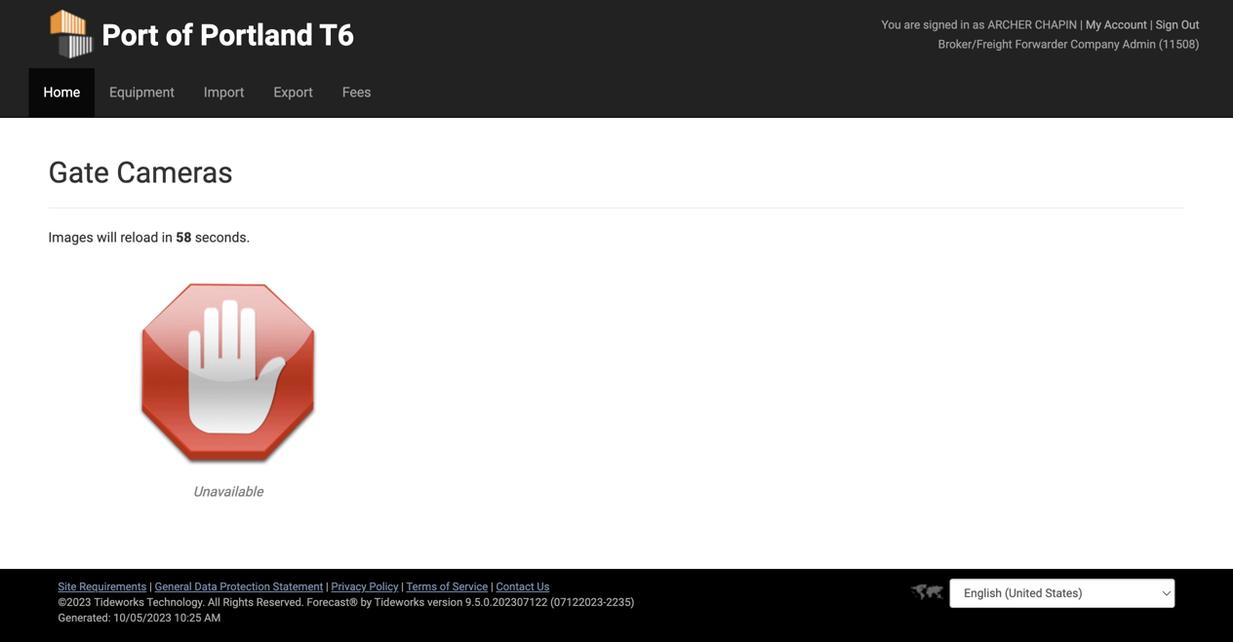 Task type: locate. For each thing, give the bounding box(es) containing it.
of up the version on the left of page
[[440, 581, 450, 594]]

out
[[1181, 18, 1199, 32]]

privacy
[[331, 581, 367, 594]]

portland
[[200, 18, 313, 53]]

as
[[972, 18, 985, 32]]

0 horizontal spatial of
[[166, 18, 193, 53]]

sign out link
[[1156, 18, 1199, 32]]

1 vertical spatial of
[[440, 581, 450, 594]]

you
[[881, 18, 901, 32]]

gate
[[48, 156, 109, 190]]

reload
[[120, 230, 158, 246]]

images will reload in 58 seconds.
[[48, 230, 250, 246]]

0 vertical spatial in
[[960, 18, 970, 32]]

| up forecast®
[[326, 581, 329, 594]]

version
[[427, 597, 463, 609]]

fees button
[[328, 68, 386, 117]]

1 vertical spatial in
[[162, 230, 173, 246]]

unavailable
[[193, 484, 263, 500]]

admin
[[1122, 38, 1156, 51]]

by
[[361, 597, 372, 609]]

contact
[[496, 581, 534, 594]]

import
[[204, 84, 244, 100]]

privacy policy link
[[331, 581, 398, 594]]

0 vertical spatial of
[[166, 18, 193, 53]]

contact us link
[[496, 581, 550, 594]]

©2023 tideworks
[[58, 597, 144, 609]]

1 horizontal spatial of
[[440, 581, 450, 594]]

reserved.
[[256, 597, 304, 609]]

of
[[166, 18, 193, 53], [440, 581, 450, 594]]

general data protection statement link
[[155, 581, 323, 594]]

terms of service link
[[406, 581, 488, 594]]

in left 58
[[162, 230, 173, 246]]

of inside site requirements | general data protection statement | privacy policy | terms of service | contact us ©2023 tideworks technology. all rights reserved. forecast® by tideworks version 9.5.0.202307122 (07122023-2235) generated: 10/05/2023 10:25 am
[[440, 581, 450, 594]]

in left as
[[960, 18, 970, 32]]

0 horizontal spatial in
[[162, 230, 173, 246]]

gate cameras
[[48, 156, 233, 190]]

home button
[[29, 68, 95, 117]]

(07122023-
[[550, 597, 606, 609]]

t6
[[319, 18, 354, 53]]

port
[[102, 18, 158, 53]]

of right port
[[166, 18, 193, 53]]

port of portland t6 link
[[48, 0, 354, 68]]

general
[[155, 581, 192, 594]]

in
[[960, 18, 970, 32], [162, 230, 173, 246]]

10:25
[[174, 612, 201, 625]]

2235)
[[606, 597, 634, 609]]

terms
[[406, 581, 437, 594]]

in inside you are signed in as archer chapin | my account | sign out broker/freight forwarder company admin (11508)
[[960, 18, 970, 32]]

site requirements link
[[58, 581, 147, 594]]

|
[[1080, 18, 1083, 32], [1150, 18, 1153, 32], [149, 581, 152, 594], [326, 581, 329, 594], [401, 581, 404, 594], [491, 581, 493, 594]]

rights
[[223, 597, 254, 609]]

1 horizontal spatial in
[[960, 18, 970, 32]]

export button
[[259, 68, 328, 117]]



Task type: vqa. For each thing, say whether or not it's contained in the screenshot.
the bottom Mass
no



Task type: describe. For each thing, give the bounding box(es) containing it.
am
[[204, 612, 221, 625]]

| up 9.5.0.202307122
[[491, 581, 493, 594]]

my
[[1086, 18, 1101, 32]]

archer
[[988, 18, 1032, 32]]

cameras
[[116, 156, 233, 190]]

port of portland t6
[[102, 18, 354, 53]]

data
[[195, 581, 217, 594]]

you are signed in as archer chapin | my account | sign out broker/freight forwarder company admin (11508)
[[881, 18, 1199, 51]]

technology.
[[147, 597, 205, 609]]

protection
[[220, 581, 270, 594]]

| left general
[[149, 581, 152, 594]]

company
[[1070, 38, 1120, 51]]

all
[[208, 597, 220, 609]]

will
[[97, 230, 117, 246]]

generated:
[[58, 612, 111, 625]]

forecast®
[[307, 597, 358, 609]]

tideworks
[[374, 597, 425, 609]]

equipment
[[109, 84, 175, 100]]

forwarder
[[1015, 38, 1068, 51]]

import button
[[189, 68, 259, 117]]

in for signed
[[960, 18, 970, 32]]

fees
[[342, 84, 371, 100]]

policy
[[369, 581, 398, 594]]

requirements
[[79, 581, 147, 594]]

are
[[904, 18, 920, 32]]

| left sign
[[1150, 18, 1153, 32]]

9.5.0.202307122
[[465, 597, 548, 609]]

unavailable image
[[48, 267, 408, 483]]

chapin
[[1035, 18, 1077, 32]]

in for reload
[[162, 230, 173, 246]]

us
[[537, 581, 550, 594]]

broker/freight
[[938, 38, 1012, 51]]

| left my
[[1080, 18, 1083, 32]]

site
[[58, 581, 77, 594]]

service
[[452, 581, 488, 594]]

10/05/2023
[[113, 612, 171, 625]]

(11508)
[[1159, 38, 1199, 51]]

account
[[1104, 18, 1147, 32]]

export
[[274, 84, 313, 100]]

my account link
[[1086, 18, 1147, 32]]

seconds.
[[195, 230, 250, 246]]

home
[[43, 84, 80, 100]]

58
[[176, 230, 192, 246]]

images
[[48, 230, 93, 246]]

equipment button
[[95, 68, 189, 117]]

sign
[[1156, 18, 1178, 32]]

site requirements | general data protection statement | privacy policy | terms of service | contact us ©2023 tideworks technology. all rights reserved. forecast® by tideworks version 9.5.0.202307122 (07122023-2235) generated: 10/05/2023 10:25 am
[[58, 581, 634, 625]]

| up tideworks
[[401, 581, 404, 594]]

signed
[[923, 18, 958, 32]]

statement
[[273, 581, 323, 594]]



